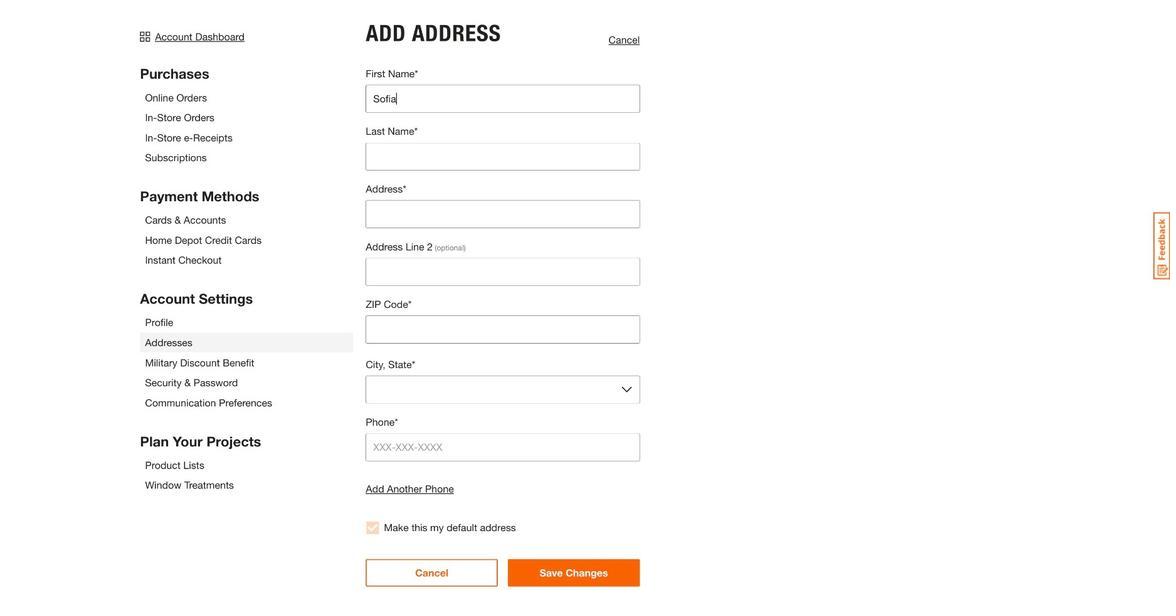 Task type: vqa. For each thing, say whether or not it's contained in the screenshot.
with associated with 524
no



Task type: locate. For each thing, give the bounding box(es) containing it.
None text field
[[366, 200, 640, 228], [366, 258, 640, 286], [366, 316, 640, 343], [366, 200, 640, 228], [366, 258, 640, 286], [366, 316, 640, 343]]

None text field
[[366, 85, 640, 113], [366, 143, 640, 170], [366, 85, 640, 113], [366, 143, 640, 170]]

None button
[[366, 376, 640, 404]]

XXX-XXX-XXXX text field
[[366, 434, 640, 461]]



Task type: describe. For each thing, give the bounding box(es) containing it.
feedback link image
[[1154, 212, 1170, 280]]



